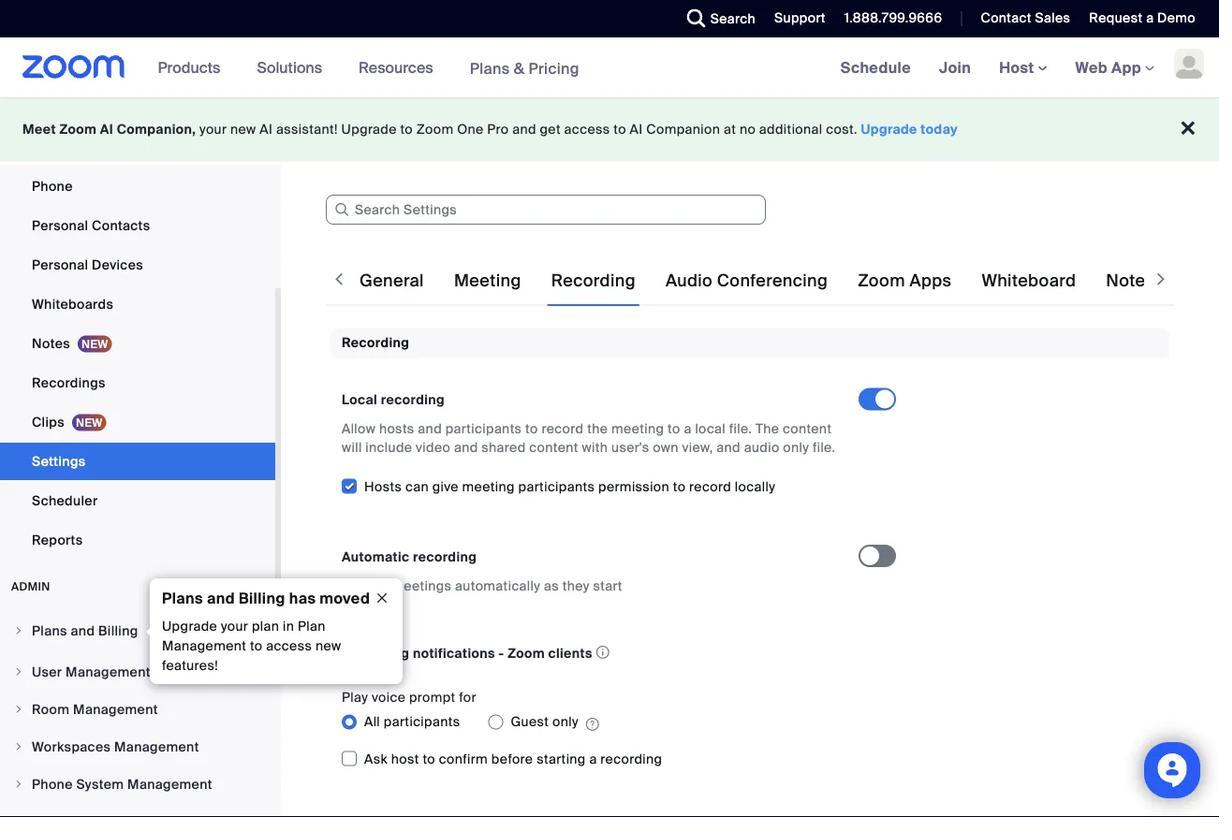 Task type: locate. For each thing, give the bounding box(es) containing it.
1 vertical spatial plans
[[162, 589, 203, 609]]

a left demo
[[1147, 9, 1155, 27]]

phone link
[[0, 168, 275, 205]]

shared
[[482, 439, 526, 457]]

0 vertical spatial personal
[[32, 217, 88, 234]]

upgrade right cost.
[[862, 121, 918, 138]]

new inside the upgrade your plan in plan management to access new features!
[[316, 638, 341, 655]]

0 horizontal spatial notes
[[32, 335, 70, 352]]

0 horizontal spatial a
[[590, 751, 597, 768]]

notifications
[[413, 645, 495, 663]]

2 horizontal spatial ai
[[630, 121, 643, 138]]

0 vertical spatial plans
[[470, 58, 510, 78]]

0 vertical spatial only
[[784, 439, 810, 457]]

1 vertical spatial content
[[530, 439, 579, 457]]

2 right image from the top
[[13, 780, 24, 791]]

room management
[[32, 701, 158, 719]]

file. right audio
[[813, 439, 836, 457]]

meetings
[[392, 578, 452, 595]]

new down plan
[[316, 638, 341, 655]]

1 horizontal spatial content
[[783, 421, 832, 438]]

plans for plans and billing has moved
[[162, 589, 203, 609]]

3 right image from the top
[[13, 742, 24, 753]]

contact sales
[[981, 9, 1071, 27]]

0 vertical spatial right image
[[13, 626, 24, 637]]

1 vertical spatial phone
[[32, 776, 73, 794]]

1 horizontal spatial meeting
[[612, 421, 665, 438]]

1 vertical spatial only
[[553, 714, 579, 731]]

plans
[[470, 58, 510, 78], [162, 589, 203, 609], [32, 623, 67, 640]]

a right starting
[[590, 751, 597, 768]]

plans inside menu item
[[32, 623, 67, 640]]

2 personal from the top
[[32, 256, 88, 274]]

right image left system
[[13, 780, 24, 791]]

0 horizontal spatial only
[[553, 714, 579, 731]]

recording up meetings
[[413, 548, 477, 566]]

phone inside personal menu menu
[[32, 178, 73, 195]]

personal contacts
[[32, 217, 150, 234]]

to down plan
[[250, 638, 263, 655]]

give
[[433, 478, 459, 496]]

1 vertical spatial record
[[690, 478, 732, 496]]

plans & pricing link
[[470, 58, 580, 78], [470, 58, 580, 78]]

0 vertical spatial new
[[231, 121, 256, 138]]

0 vertical spatial a
[[1147, 9, 1155, 27]]

3 ai from the left
[[630, 121, 643, 138]]

right image left "workspaces" at the left
[[13, 742, 24, 753]]

all
[[364, 714, 380, 731]]

management down room management menu item
[[114, 739, 199, 756]]

plans up user
[[32, 623, 67, 640]]

phone down webinars
[[32, 178, 73, 195]]

phone for phone
[[32, 178, 73, 195]]

zoom left apps
[[858, 270, 906, 292]]

contacts
[[92, 217, 150, 234]]

0 vertical spatial recording
[[552, 270, 636, 292]]

1 horizontal spatial billing
[[239, 589, 285, 609]]

your right "companion,"
[[200, 121, 227, 138]]

right image left user
[[13, 667, 24, 678]]

recording
[[381, 392, 445, 409], [413, 548, 477, 566], [601, 751, 663, 768]]

product information navigation
[[144, 37, 594, 99]]

banner containing products
[[0, 37, 1220, 99]]

recording inside application
[[342, 645, 410, 663]]

ai left companion
[[630, 121, 643, 138]]

1 horizontal spatial upgrade
[[342, 121, 397, 138]]

to inside the upgrade your plan in plan management to access new features!
[[250, 638, 263, 655]]

ask host to confirm before starting a recording
[[364, 751, 663, 768]]

tabs of my account settings page tab list
[[356, 255, 1220, 307]]

1 horizontal spatial only
[[784, 439, 810, 457]]

personal up whiteboards
[[32, 256, 88, 274]]

web
[[1076, 58, 1108, 77]]

participants down with
[[519, 478, 595, 496]]

2 phone from the top
[[32, 776, 73, 794]]

right image for plans and billing
[[13, 626, 24, 637]]

plans inside product information navigation
[[470, 58, 510, 78]]

right image inside user management menu item
[[13, 667, 24, 678]]

info outline image
[[597, 641, 610, 665]]

2 vertical spatial plans
[[32, 623, 67, 640]]

locally
[[735, 478, 776, 496]]

confirm
[[439, 751, 488, 768]]

support link
[[761, 0, 831, 37], [775, 9, 826, 27]]

1 phone from the top
[[32, 178, 73, 195]]

resources button
[[359, 37, 442, 97]]

pro
[[488, 121, 509, 138]]

local
[[342, 392, 378, 409]]

1 horizontal spatial ai
[[260, 121, 273, 138]]

management down workspaces management menu item in the left bottom of the page
[[127, 776, 212, 794]]

1 horizontal spatial plans
[[162, 589, 203, 609]]

zoom right -
[[508, 645, 545, 663]]

side navigation navigation
[[0, 10, 281, 818]]

to down resources dropdown button
[[400, 121, 413, 138]]

and up video
[[418, 421, 442, 438]]

recording
[[552, 270, 636, 292], [342, 334, 410, 352], [342, 645, 410, 663]]

meet zoom ai companion, footer
[[0, 97, 1220, 162]]

and
[[513, 121, 537, 138], [418, 421, 442, 438], [454, 439, 478, 457], [717, 439, 741, 457], [207, 589, 235, 609], [71, 623, 95, 640]]

1 right image from the top
[[13, 667, 24, 678]]

access inside meet zoom ai companion, footer
[[565, 121, 610, 138]]

settings link
[[0, 443, 275, 481]]

request
[[1090, 9, 1143, 27]]

meeting inside allow hosts and participants to record the meeting to a local file. the content will include video and shared content with user's own view, and audio only file.
[[612, 421, 665, 438]]

0 vertical spatial phone
[[32, 178, 73, 195]]

1 ai from the left
[[100, 121, 113, 138]]

recording element
[[331, 329, 1170, 818]]

1 horizontal spatial notes
[[1107, 270, 1156, 292]]

zoom apps
[[858, 270, 952, 292]]

recording down play voice prompt for option group
[[601, 751, 663, 768]]

audio
[[666, 270, 713, 292]]

0 vertical spatial participants
[[446, 421, 522, 438]]

zoom left one
[[417, 121, 454, 138]]

1 vertical spatial your
[[221, 618, 248, 636]]

prompt
[[409, 689, 456, 707]]

hosts
[[364, 478, 402, 496]]

the
[[756, 421, 780, 438]]

a
[[1147, 9, 1155, 27], [684, 421, 692, 438], [590, 751, 597, 768]]

upgrade
[[342, 121, 397, 138], [862, 121, 918, 138], [162, 618, 218, 636]]

2 horizontal spatial a
[[1147, 9, 1155, 27]]

1 vertical spatial meeting
[[462, 478, 515, 496]]

0 horizontal spatial access
[[266, 638, 312, 655]]

0 vertical spatial your
[[200, 121, 227, 138]]

billing inside tooltip
[[239, 589, 285, 609]]

billing up user management menu item
[[98, 623, 138, 640]]

your inside the upgrade your plan in plan management to access new features!
[[221, 618, 248, 636]]

phone inside menu item
[[32, 776, 73, 794]]

workspaces
[[32, 739, 111, 756]]

and up the upgrade your plan in plan management to access new features!
[[207, 589, 235, 609]]

1 vertical spatial a
[[684, 421, 692, 438]]

resources
[[359, 58, 433, 77]]

new inside meet zoom ai companion, footer
[[231, 121, 256, 138]]

0 vertical spatial content
[[783, 421, 832, 438]]

access down in
[[266, 638, 312, 655]]

recording up hosts
[[381, 392, 445, 409]]

get
[[540, 121, 561, 138]]

record left the
[[542, 421, 584, 438]]

only left learn more about guest only image in the left of the page
[[553, 714, 579, 731]]

right image inside phone system management menu item
[[13, 780, 24, 791]]

participants up shared
[[446, 421, 522, 438]]

1 personal from the top
[[32, 217, 88, 234]]

2 vertical spatial recording
[[601, 751, 663, 768]]

room
[[32, 701, 70, 719]]

play voice prompt for option group
[[342, 708, 859, 738]]

management up the "room management"
[[66, 664, 151, 681]]

personal
[[32, 217, 88, 234], [32, 256, 88, 274]]

your
[[200, 121, 227, 138], [221, 618, 248, 636]]

to
[[400, 121, 413, 138], [614, 121, 627, 138], [526, 421, 538, 438], [668, 421, 681, 438], [673, 478, 686, 496], [250, 638, 263, 655], [423, 751, 436, 768]]

meeting down shared
[[462, 478, 515, 496]]

new
[[231, 121, 256, 138], [316, 638, 341, 655]]

and inside meet zoom ai companion, footer
[[513, 121, 537, 138]]

and right video
[[454, 439, 478, 457]]

0 horizontal spatial plans
[[32, 623, 67, 640]]

ai right webinars
[[100, 121, 113, 138]]

and up the user management
[[71, 623, 95, 640]]

meeting
[[454, 270, 522, 292]]

record down view,
[[690, 478, 732, 496]]

no
[[740, 121, 756, 138]]

personal devices link
[[0, 246, 275, 284]]

whiteboard
[[982, 270, 1077, 292]]

0 vertical spatial access
[[565, 121, 610, 138]]

request a demo link
[[1076, 0, 1220, 37], [1090, 9, 1196, 27]]

right image down admin
[[13, 626, 24, 637]]

clients
[[549, 645, 593, 663]]

0 vertical spatial file.
[[730, 421, 753, 438]]

notes inside tabs of my account settings page tab list
[[1107, 270, 1156, 292]]

management up workspaces management
[[73, 701, 158, 719]]

access right the get
[[565, 121, 610, 138]]

include
[[366, 439, 413, 457]]

recordings link
[[0, 364, 275, 402]]

2 right image from the top
[[13, 705, 24, 716]]

system
[[76, 776, 124, 794]]

1 horizontal spatial a
[[684, 421, 692, 438]]

0 vertical spatial right image
[[13, 667, 24, 678]]

1 horizontal spatial new
[[316, 638, 341, 655]]

your inside meet zoom ai companion, footer
[[200, 121, 227, 138]]

2 vertical spatial participants
[[384, 714, 460, 731]]

recording for hosts
[[381, 392, 445, 409]]

participants down the prompt
[[384, 714, 460, 731]]

0 horizontal spatial ai
[[100, 121, 113, 138]]

management inside the upgrade your plan in plan management to access new features!
[[162, 638, 247, 655]]

0 horizontal spatial upgrade
[[162, 618, 218, 636]]

1 horizontal spatial access
[[565, 121, 610, 138]]

0 horizontal spatial new
[[231, 121, 256, 138]]

automatically
[[455, 578, 541, 595]]

plans for plans & pricing
[[470, 58, 510, 78]]

2 vertical spatial recording
[[342, 645, 410, 663]]

recording notifications - zoom clients
[[342, 645, 593, 663]]

right image
[[13, 626, 24, 637], [13, 705, 24, 716], [13, 742, 24, 753]]

management up features!
[[162, 638, 247, 655]]

phone
[[32, 178, 73, 195], [32, 776, 73, 794]]

products
[[158, 58, 221, 77]]

1 vertical spatial right image
[[13, 705, 24, 716]]

right image
[[13, 667, 24, 678], [13, 780, 24, 791]]

only right audio
[[784, 439, 810, 457]]

video
[[416, 439, 451, 457]]

learn more about guest only image
[[586, 716, 600, 733]]

search
[[711, 10, 756, 27]]

banner
[[0, 37, 1220, 99]]

start
[[594, 578, 623, 595]]

1 right image from the top
[[13, 626, 24, 637]]

only inside play voice prompt for option group
[[553, 714, 579, 731]]

right image inside plans and billing menu item
[[13, 626, 24, 637]]

personal up personal devices
[[32, 217, 88, 234]]

billing inside menu item
[[98, 623, 138, 640]]

content left with
[[530, 439, 579, 457]]

1 vertical spatial recording
[[342, 334, 410, 352]]

0 horizontal spatial file.
[[730, 421, 753, 438]]

access inside the upgrade your plan in plan management to access new features!
[[266, 638, 312, 655]]

1 vertical spatial recording
[[413, 548, 477, 566]]

upgrade down product information navigation
[[342, 121, 397, 138]]

a inside allow hosts and participants to record the meeting to a local file. the content will include video and shared content with user's own view, and audio only file.
[[684, 421, 692, 438]]

billing up plan
[[239, 589, 285, 609]]

search button
[[673, 0, 761, 37]]

personal for personal contacts
[[32, 217, 88, 234]]

scroll left image
[[330, 270, 349, 289]]

file. left "the"
[[730, 421, 753, 438]]

admin menu menu
[[0, 614, 275, 818]]

right image inside workspaces management menu item
[[13, 742, 24, 753]]

record
[[542, 421, 584, 438], [690, 478, 732, 496]]

recording down search settings text field
[[552, 270, 636, 292]]

user management menu item
[[0, 655, 275, 691]]

0 horizontal spatial record
[[542, 421, 584, 438]]

record inside allow hosts and participants to record the meeting to a local file. the content will include video and shared content with user's own view, and audio only file.
[[542, 421, 584, 438]]

voice
[[372, 689, 406, 707]]

recording up voice
[[342, 645, 410, 663]]

0 vertical spatial meeting
[[612, 421, 665, 438]]

1 vertical spatial notes
[[32, 335, 70, 352]]

plan
[[252, 618, 279, 636]]

participants
[[446, 421, 522, 438], [519, 478, 595, 496], [384, 714, 460, 731]]

menu item
[[0, 805, 275, 818]]

your left plan
[[221, 618, 248, 636]]

all participants
[[364, 714, 460, 731]]

user's
[[612, 439, 650, 457]]

2 vertical spatial right image
[[13, 742, 24, 753]]

1 vertical spatial right image
[[13, 780, 24, 791]]

2 horizontal spatial plans
[[470, 58, 510, 78]]

phone down "workspaces" at the left
[[32, 776, 73, 794]]

new left 'assistant!' at top left
[[231, 121, 256, 138]]

a up view,
[[684, 421, 692, 438]]

ai left 'assistant!' at top left
[[260, 121, 273, 138]]

zoom inside tabs of my account settings page tab list
[[858, 270, 906, 292]]

content right "the"
[[783, 421, 832, 438]]

zoom inside application
[[508, 645, 545, 663]]

ai
[[100, 121, 113, 138], [260, 121, 273, 138], [630, 121, 643, 138]]

2 vertical spatial a
[[590, 751, 597, 768]]

0 vertical spatial recording
[[381, 392, 445, 409]]

plans inside tooltip
[[162, 589, 203, 609]]

1 vertical spatial billing
[[98, 623, 138, 640]]

host
[[391, 751, 419, 768]]

0 vertical spatial notes
[[1107, 270, 1156, 292]]

1.888.799.9666 button up schedule
[[831, 0, 948, 37]]

plans left &
[[470, 58, 510, 78]]

1 vertical spatial personal
[[32, 256, 88, 274]]

management for workspaces management
[[114, 739, 199, 756]]

0 vertical spatial record
[[542, 421, 584, 438]]

right image inside room management menu item
[[13, 705, 24, 716]]

workspaces management
[[32, 739, 199, 756]]

and left the get
[[513, 121, 537, 138]]

1 vertical spatial new
[[316, 638, 341, 655]]

upgrade up features!
[[162, 618, 218, 636]]

meeting up user's
[[612, 421, 665, 438]]

upgrade your plan in plan management to access new features!
[[162, 618, 341, 675]]

play
[[342, 689, 368, 707]]

one
[[457, 121, 484, 138]]

plans up plans and billing menu item
[[162, 589, 203, 609]]

0 vertical spatial billing
[[239, 589, 285, 609]]

join
[[940, 58, 972, 77]]

meetings navigation
[[827, 37, 1220, 99]]

recording up local
[[342, 334, 410, 352]]

right image left "room"
[[13, 705, 24, 716]]

1 vertical spatial file.
[[813, 439, 836, 457]]

0 horizontal spatial billing
[[98, 623, 138, 640]]

1 vertical spatial access
[[266, 638, 312, 655]]

Search Settings text field
[[326, 195, 766, 225]]

room management menu item
[[0, 692, 275, 728]]



Task type: describe. For each thing, give the bounding box(es) containing it.
support
[[775, 9, 826, 27]]

web app
[[1076, 58, 1142, 77]]

demo
[[1158, 9, 1196, 27]]

upgrade inside the upgrade your plan in plan management to access new features!
[[162, 618, 218, 636]]

pricing
[[529, 58, 580, 78]]

guest
[[511, 714, 549, 731]]

scheduler link
[[0, 483, 275, 520]]

to down own
[[673, 478, 686, 496]]

local recording
[[342, 392, 445, 409]]

1 vertical spatial participants
[[519, 478, 595, 496]]

allow hosts and participants to record the meeting to a local file. the content will include video and shared content with user's own view, and audio only file.
[[342, 421, 836, 457]]

automatic
[[342, 548, 410, 566]]

clips
[[32, 414, 65, 431]]

webinars link
[[0, 128, 275, 166]]

-
[[499, 645, 505, 663]]

meet
[[22, 121, 56, 138]]

personal devices
[[32, 256, 143, 274]]

recordings
[[32, 374, 106, 392]]

plans for plans and billing
[[32, 623, 67, 640]]

as
[[544, 578, 559, 595]]

billing for plans and billing
[[98, 623, 138, 640]]

user
[[32, 664, 62, 681]]

join link
[[926, 37, 986, 97]]

right image for user
[[13, 667, 24, 678]]

1 horizontal spatial record
[[690, 478, 732, 496]]

user management
[[32, 664, 151, 681]]

and inside tooltip
[[207, 589, 235, 609]]

general
[[360, 270, 424, 292]]

notes link
[[0, 325, 275, 363]]

1.888.799.9666
[[845, 9, 943, 27]]

and inside menu item
[[71, 623, 95, 640]]

phone system management
[[32, 776, 212, 794]]

clips link
[[0, 404, 275, 441]]

starting
[[537, 751, 586, 768]]

zoom right meet
[[59, 121, 97, 138]]

they
[[563, 578, 590, 595]]

right image for phone
[[13, 780, 24, 791]]

plans and billing
[[32, 623, 138, 640]]

notes inside personal menu menu
[[32, 335, 70, 352]]

apps
[[910, 270, 952, 292]]

record meetings automatically as they start
[[342, 578, 623, 595]]

scroll right image
[[1152, 270, 1171, 289]]

personal menu menu
[[0, 10, 275, 561]]

moved
[[320, 589, 370, 609]]

right image for room management
[[13, 705, 24, 716]]

settings
[[32, 453, 86, 470]]

play voice prompt for
[[342, 689, 477, 707]]

1 horizontal spatial file.
[[813, 439, 836, 457]]

additional
[[760, 121, 823, 138]]

recording inside tabs of my account settings page tab list
[[552, 270, 636, 292]]

plans & pricing
[[470, 58, 580, 78]]

participants inside play voice prompt for option group
[[384, 714, 460, 731]]

sales
[[1036, 9, 1071, 27]]

will
[[342, 439, 362, 457]]

management for room management
[[73, 701, 158, 719]]

1.888.799.9666 button up schedule "link"
[[845, 9, 943, 27]]

admin
[[11, 580, 50, 594]]

plans and billing has moved
[[162, 589, 370, 609]]

automatic recording
[[342, 548, 477, 566]]

contact
[[981, 9, 1032, 27]]

companion
[[647, 121, 721, 138]]

profile picture image
[[1175, 49, 1205, 79]]

recording notifications - zoom clients application
[[342, 641, 842, 667]]

2 ai from the left
[[260, 121, 273, 138]]

close image
[[367, 590, 397, 607]]

plans and billing menu item
[[0, 614, 275, 653]]

cost.
[[827, 121, 858, 138]]

plan
[[298, 618, 326, 636]]

companion,
[[117, 121, 196, 138]]

audio
[[745, 439, 780, 457]]

personal for personal devices
[[32, 256, 88, 274]]

plans and billing has moved tooltip
[[145, 579, 403, 685]]

host
[[1000, 58, 1039, 77]]

solutions
[[257, 58, 322, 77]]

phone system management menu item
[[0, 767, 275, 803]]

right image for workspaces management
[[13, 742, 24, 753]]

whiteboards link
[[0, 286, 275, 323]]

to right host
[[423, 751, 436, 768]]

the
[[588, 421, 608, 438]]

&
[[514, 58, 525, 78]]

personal contacts link
[[0, 207, 275, 245]]

reports link
[[0, 522, 275, 559]]

meet zoom ai companion, your new ai assistant! upgrade to zoom one pro and get access to ai companion at no additional cost. upgrade today
[[22, 121, 959, 138]]

local
[[696, 421, 726, 438]]

phone for phone system management
[[32, 776, 73, 794]]

view,
[[683, 439, 714, 457]]

recording for meetings
[[413, 548, 477, 566]]

scheduler
[[32, 492, 98, 510]]

with
[[582, 439, 608, 457]]

to left companion
[[614, 121, 627, 138]]

management for user management
[[66, 664, 151, 681]]

zoom logo image
[[22, 55, 125, 79]]

0 horizontal spatial meeting
[[462, 478, 515, 496]]

at
[[724, 121, 737, 138]]

billing for plans and billing has moved
[[239, 589, 285, 609]]

for
[[459, 689, 477, 707]]

and down local
[[717, 439, 741, 457]]

products button
[[158, 37, 229, 97]]

host button
[[1000, 58, 1048, 77]]

hosts can give meeting participants permission to record locally
[[364, 478, 776, 496]]

participants inside allow hosts and participants to record the meeting to a local file. the content will include video and shared content with user's own view, and audio only file.
[[446, 421, 522, 438]]

before
[[492, 751, 534, 768]]

can
[[406, 478, 429, 496]]

2 horizontal spatial upgrade
[[862, 121, 918, 138]]

schedule
[[841, 58, 912, 77]]

schedule link
[[827, 37, 926, 97]]

to up shared
[[526, 421, 538, 438]]

workspaces management menu item
[[0, 730, 275, 765]]

guest only
[[511, 714, 579, 731]]

record
[[342, 578, 388, 595]]

solutions button
[[257, 37, 331, 97]]

hosts
[[379, 421, 415, 438]]

to up own
[[668, 421, 681, 438]]

today
[[921, 121, 959, 138]]

audio conferencing
[[666, 270, 828, 292]]

reports
[[32, 532, 83, 549]]

has
[[289, 589, 316, 609]]

assistant!
[[276, 121, 338, 138]]

0 horizontal spatial content
[[530, 439, 579, 457]]

only inside allow hosts and participants to record the meeting to a local file. the content will include video and shared content with user's own view, and audio only file.
[[784, 439, 810, 457]]



Task type: vqa. For each thing, say whether or not it's contained in the screenshot.
Pricing
yes



